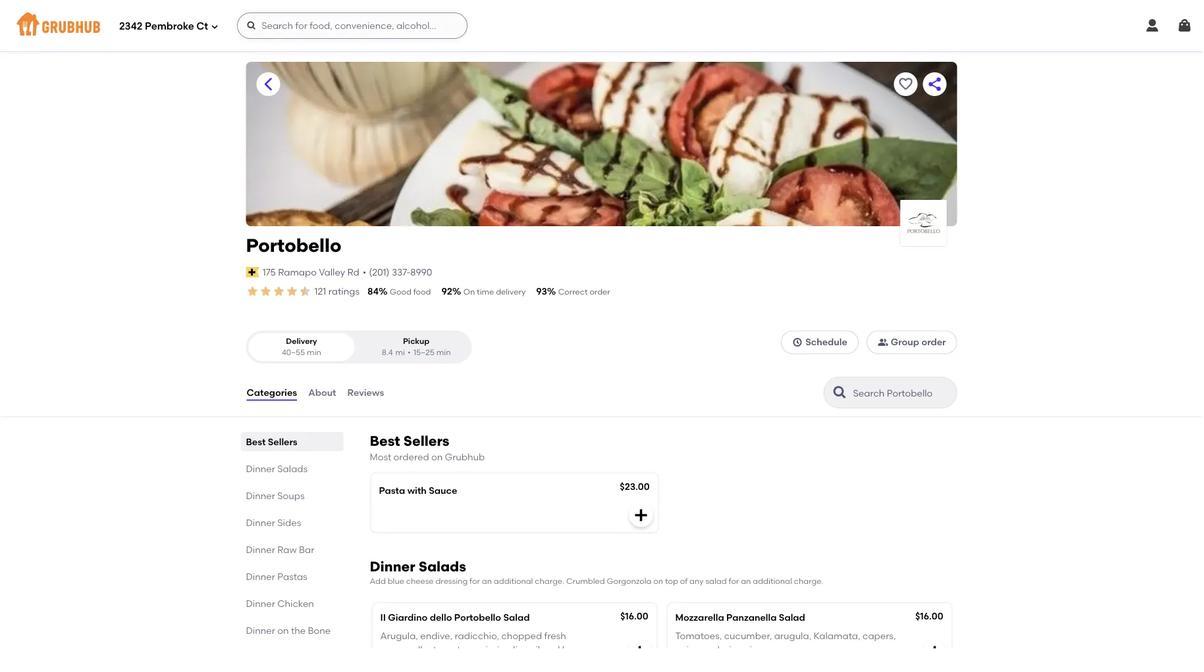 Task type: locate. For each thing, give the bounding box(es) containing it.
dinner inside dinner chicken tab
[[246, 599, 275, 610]]

virgin
[[481, 645, 505, 650]]

an right salad
[[741, 577, 751, 587]]

order right group on the bottom right
[[922, 337, 946, 348]]

min right 15–25
[[436, 348, 451, 358]]

121 ratings
[[314, 286, 360, 297]]

caret left icon image
[[260, 76, 276, 92]]

2342 pembroke ct
[[119, 20, 208, 32]]

reviews
[[347, 387, 384, 399]]

dinner inside dinner salads add blue cheese dressing for an additional charge. crumbled gorgonzola on top of any salad for an additional charge.
[[370, 559, 415, 575]]

on
[[431, 452, 443, 463], [653, 577, 663, 587], [277, 626, 289, 637]]

charge.
[[535, 577, 564, 587], [794, 577, 823, 587]]

1 horizontal spatial $16.00
[[915, 611, 943, 622]]

dinner for dinner salads add blue cheese dressing for an additional charge. crumbled gorgonzola on top of any salad for an additional charge.
[[370, 559, 415, 575]]

order inside 'button'
[[922, 337, 946, 348]]

• right rd
[[363, 267, 366, 278]]

1 horizontal spatial salad
[[779, 613, 805, 624]]

charge. left crumbled
[[535, 577, 564, 587]]

ramapo
[[278, 267, 317, 278]]

84
[[367, 286, 379, 297]]

on left top
[[653, 577, 663, 587]]

ii
[[380, 613, 386, 624]]

92
[[441, 286, 452, 297]]

dinner
[[246, 464, 275, 475], [246, 491, 275, 502], [246, 518, 275, 529], [246, 545, 275, 556], [370, 559, 415, 575], [246, 572, 275, 583], [246, 599, 275, 610], [246, 626, 275, 637]]

1 horizontal spatial charge.
[[794, 577, 823, 587]]

best inside "best sellers most ordered on grubhub"
[[370, 433, 400, 450]]

dello
[[430, 613, 452, 624]]

raw
[[277, 545, 297, 556]]

additional
[[494, 577, 533, 587], [753, 577, 792, 587]]

additional up chopped
[[494, 577, 533, 587]]

1 horizontal spatial on
[[431, 452, 443, 463]]

time
[[477, 287, 494, 297]]

for
[[470, 577, 480, 587], [729, 577, 739, 587]]

1 vertical spatial on
[[653, 577, 663, 587]]

subscription pass image
[[246, 267, 259, 278]]

15–25
[[413, 348, 435, 358]]

dinner chicken
[[246, 599, 314, 610]]

of
[[680, 577, 688, 587]]

crumbled
[[566, 577, 605, 587]]

dinner pastas
[[246, 572, 307, 583]]

salad up 'arugula,'
[[779, 613, 805, 624]]

0 horizontal spatial •
[[363, 267, 366, 278]]

1 min from the left
[[307, 348, 321, 358]]

dinner up blue
[[370, 559, 415, 575]]

pasta
[[379, 485, 405, 496]]

on right ordered
[[431, 452, 443, 463]]

1 charge. from the left
[[535, 577, 564, 587]]

kalamata,
[[814, 631, 860, 642]]

best
[[370, 433, 400, 450], [246, 437, 266, 448]]

option group
[[246, 331, 472, 364]]

salad up chopped
[[503, 613, 530, 624]]

sauce
[[429, 485, 457, 496]]

$16.00 for arugula, endive, radicchio, chopped fresh mozzarella, tomatoes, virgin olive oil and lemon.
[[620, 611, 648, 622]]

dinner inside dinner soups tab
[[246, 491, 275, 502]]

2 horizontal spatial on
[[653, 577, 663, 587]]

2 min from the left
[[436, 348, 451, 358]]

for right dressing
[[470, 577, 480, 587]]

0 horizontal spatial an
[[482, 577, 492, 587]]

2 vertical spatial on
[[277, 626, 289, 637]]

gorgonzola
[[607, 577, 652, 587]]

1 horizontal spatial best
[[370, 433, 400, 450]]

8990
[[410, 267, 432, 278]]

0 vertical spatial on
[[431, 452, 443, 463]]

1 vertical spatial •
[[408, 348, 411, 358]]

best up "dinner salads"
[[246, 437, 266, 448]]

dinner raw bar
[[246, 545, 314, 556]]

endive,
[[420, 631, 452, 642]]

pickup 8.4 mi • 15–25 min
[[382, 337, 451, 358]]

2 additional from the left
[[753, 577, 792, 587]]

portobello logo image
[[900, 200, 947, 246]]

1 horizontal spatial order
[[922, 337, 946, 348]]

salad
[[503, 613, 530, 624], [779, 613, 805, 624]]

tomatoes, cucumber, arugula, kalamata, capers, onion, red wine vinegar.
[[675, 631, 896, 650]]

blue
[[388, 577, 404, 587]]

0 vertical spatial order
[[590, 287, 610, 297]]

1 $16.00 from the left
[[620, 611, 648, 622]]

salad
[[706, 577, 727, 587]]

min
[[307, 348, 321, 358], [436, 348, 451, 358]]

fresh
[[544, 631, 566, 642]]

93
[[536, 286, 547, 297]]

1 horizontal spatial •
[[408, 348, 411, 358]]

on left the on the bottom
[[277, 626, 289, 637]]

0 horizontal spatial sellers
[[268, 437, 297, 448]]

1 vertical spatial order
[[922, 337, 946, 348]]

share icon image
[[927, 76, 943, 92]]

0 vertical spatial salads
[[277, 464, 308, 475]]

Search Portobello search field
[[852, 387, 953, 400]]

arugula, endive, radicchio, chopped fresh mozzarella, tomatoes, virgin olive oil and lemon.
[[380, 631, 592, 650]]

star icon image
[[246, 285, 259, 298], [259, 285, 272, 298], [272, 285, 285, 298], [285, 285, 299, 298], [299, 285, 312, 298], [299, 285, 312, 298]]

1 horizontal spatial sellers
[[404, 433, 449, 450]]

1 horizontal spatial min
[[436, 348, 451, 358]]

charge. up 'arugula,'
[[794, 577, 823, 587]]

dinner down dinner pastas
[[246, 599, 275, 610]]

good
[[390, 287, 411, 297]]

2 $16.00 from the left
[[915, 611, 943, 622]]

best inside tab
[[246, 437, 266, 448]]

oil
[[530, 645, 540, 650]]

order right correct
[[590, 287, 610, 297]]

0 horizontal spatial $16.00
[[620, 611, 648, 622]]

0 horizontal spatial for
[[470, 577, 480, 587]]

an right dressing
[[482, 577, 492, 587]]

order for correct order
[[590, 287, 610, 297]]

red
[[705, 645, 720, 650]]

0 vertical spatial portobello
[[246, 235, 341, 257]]

vinegar.
[[745, 645, 780, 650]]

0 horizontal spatial salads
[[277, 464, 308, 475]]

best for best sellers
[[246, 437, 266, 448]]

1 vertical spatial salads
[[419, 559, 466, 575]]

1 horizontal spatial for
[[729, 577, 739, 587]]

dinner for dinner soups
[[246, 491, 275, 502]]

portobello up ramapo on the top left of page
[[246, 235, 341, 257]]

svg image
[[1144, 18, 1160, 34], [246, 20, 257, 31], [792, 337, 803, 348], [927, 645, 943, 650]]

dinner up "dinner sides"
[[246, 491, 275, 502]]

mozzarella,
[[380, 645, 431, 650]]

for right salad
[[729, 577, 739, 587]]

dinner inside dinner pastas tab
[[246, 572, 275, 583]]

0 horizontal spatial best
[[246, 437, 266, 448]]

dinner left "sides"
[[246, 518, 275, 529]]

about button
[[308, 369, 337, 417]]

and
[[542, 645, 560, 650]]

save this restaurant button
[[894, 72, 918, 96]]

group order
[[891, 337, 946, 348]]

dinner left pastas
[[246, 572, 275, 583]]

portobello up radicchio,
[[454, 613, 501, 624]]

salads inside dinner salads add blue cheese dressing for an additional charge. crumbled gorgonzola on top of any salad for an additional charge.
[[419, 559, 466, 575]]

valley
[[319, 267, 345, 278]]

0 horizontal spatial additional
[[494, 577, 533, 587]]

sellers inside "best sellers most ordered on grubhub"
[[404, 433, 449, 450]]

giardino
[[388, 613, 428, 624]]

dinner sides
[[246, 518, 301, 529]]

0 horizontal spatial order
[[590, 287, 610, 297]]

dinner down best sellers
[[246, 464, 275, 475]]

on time delivery
[[463, 287, 526, 297]]

mozzarella
[[675, 613, 724, 624]]

dinner down dinner chicken
[[246, 626, 275, 637]]

0 horizontal spatial on
[[277, 626, 289, 637]]

dinner pastas tab
[[246, 570, 338, 584]]

1 horizontal spatial an
[[741, 577, 751, 587]]

1 horizontal spatial salads
[[419, 559, 466, 575]]

1 horizontal spatial additional
[[753, 577, 792, 587]]

dinner left raw
[[246, 545, 275, 556]]

grubhub
[[445, 452, 485, 463]]

salads up dressing
[[419, 559, 466, 575]]

min down the delivery
[[307, 348, 321, 358]]

337-
[[392, 267, 410, 278]]

dinner for dinner chicken
[[246, 599, 275, 610]]

dinner inside dinner raw bar tab
[[246, 545, 275, 556]]

0 horizontal spatial salad
[[503, 613, 530, 624]]

arugula,
[[380, 631, 418, 642]]

dinner on the bone
[[246, 626, 331, 637]]

sellers up "dinner salads"
[[268, 437, 297, 448]]

salads down best sellers tab
[[277, 464, 308, 475]]

0 horizontal spatial min
[[307, 348, 321, 358]]

dinner inside dinner sides tab
[[246, 518, 275, 529]]

2 charge. from the left
[[794, 577, 823, 587]]

the
[[291, 626, 306, 637]]

• right mi
[[408, 348, 411, 358]]

1 vertical spatial portobello
[[454, 613, 501, 624]]

sellers inside tab
[[268, 437, 297, 448]]

$23.00
[[620, 481, 650, 492]]

175
[[263, 267, 276, 278]]

best sellers
[[246, 437, 297, 448]]

0 horizontal spatial charge.
[[535, 577, 564, 587]]

top
[[665, 577, 678, 587]]

best up most
[[370, 433, 400, 450]]

additional up panzanella
[[753, 577, 792, 587]]

dinner inside dinner salads tab
[[246, 464, 275, 475]]

people icon image
[[878, 337, 888, 348]]

dinner inside dinner on the bone tab
[[246, 626, 275, 637]]

sides
[[277, 518, 301, 529]]

svg image
[[1177, 18, 1193, 34], [211, 23, 219, 31], [633, 508, 649, 524], [632, 645, 648, 650]]

ordered
[[393, 452, 429, 463]]

sellers up ordered
[[404, 433, 449, 450]]

salads inside tab
[[277, 464, 308, 475]]

food
[[413, 287, 431, 297]]



Task type: describe. For each thing, give the bounding box(es) containing it.
mozzarella panzanella salad
[[675, 613, 805, 624]]

2 an from the left
[[741, 577, 751, 587]]

on inside tab
[[277, 626, 289, 637]]

on inside dinner salads add blue cheese dressing for an additional charge. crumbled gorgonzola on top of any salad for an additional charge.
[[653, 577, 663, 587]]

40–55
[[282, 348, 305, 358]]

add
[[370, 577, 386, 587]]

min inside delivery 40–55 min
[[307, 348, 321, 358]]

(201) 337-8990 button
[[369, 266, 432, 279]]

best sellers tab
[[246, 435, 338, 449]]

dinner on the bone tab
[[246, 624, 338, 638]]

categories
[[247, 387, 297, 399]]

good food
[[390, 287, 431, 297]]

dinner soups tab
[[246, 489, 338, 503]]

dinner chicken tab
[[246, 597, 338, 611]]

1 salad from the left
[[503, 613, 530, 624]]

delivery
[[496, 287, 526, 297]]

tomatoes,
[[675, 631, 722, 642]]

• inside pickup 8.4 mi • 15–25 min
[[408, 348, 411, 358]]

sellers for best sellers
[[268, 437, 297, 448]]

arugula,
[[774, 631, 811, 642]]

schedule button
[[781, 331, 859, 354]]

dinner soups
[[246, 491, 305, 502]]

radicchio,
[[455, 631, 499, 642]]

svg image inside schedule button
[[792, 337, 803, 348]]

cheese
[[406, 577, 434, 587]]

correct order
[[558, 287, 610, 297]]

pasta with sauce
[[379, 485, 457, 496]]

best for best sellers most ordered on grubhub
[[370, 433, 400, 450]]

1 horizontal spatial portobello
[[454, 613, 501, 624]]

olive
[[507, 645, 528, 650]]

option group containing delivery 40–55 min
[[246, 331, 472, 364]]

rd
[[347, 267, 359, 278]]

dinner salads
[[246, 464, 308, 475]]

reviews button
[[347, 369, 385, 417]]

2342
[[119, 20, 143, 32]]

$16.00 for tomatoes, cucumber, arugula, kalamata, capers, onion, red wine vinegar.
[[915, 611, 943, 622]]

group order button
[[866, 331, 957, 354]]

2 for from the left
[[729, 577, 739, 587]]

dinner salads tab
[[246, 462, 338, 476]]

0 horizontal spatial portobello
[[246, 235, 341, 257]]

group
[[891, 337, 919, 348]]

cucumber,
[[724, 631, 772, 642]]

dinner for dinner pastas
[[246, 572, 275, 583]]

dinner sides tab
[[246, 516, 338, 530]]

2 salad from the left
[[779, 613, 805, 624]]

schedule
[[805, 337, 847, 348]]

0 vertical spatial •
[[363, 267, 366, 278]]

on
[[463, 287, 475, 297]]

delivery
[[286, 337, 317, 346]]

save this restaurant image
[[898, 76, 914, 92]]

dinner for dinner raw bar
[[246, 545, 275, 556]]

any
[[690, 577, 704, 587]]

pickup
[[403, 337, 430, 346]]

chicken
[[277, 599, 314, 610]]

175 ramapo valley rd button
[[262, 265, 360, 280]]

1 additional from the left
[[494, 577, 533, 587]]

• (201) 337-8990
[[363, 267, 432, 278]]

correct
[[558, 287, 588, 297]]

bar
[[299, 545, 314, 556]]

soups
[[277, 491, 305, 502]]

ct
[[196, 20, 208, 32]]

mi
[[395, 348, 405, 358]]

dinner for dinner sides
[[246, 518, 275, 529]]

about
[[308, 387, 336, 399]]

175 ramapo valley rd
[[263, 267, 359, 278]]

sellers for best sellers most ordered on grubhub
[[404, 433, 449, 450]]

lemon.
[[562, 645, 592, 650]]

8.4
[[382, 348, 393, 358]]

min inside pickup 8.4 mi • 15–25 min
[[436, 348, 451, 358]]

on inside "best sellers most ordered on grubhub"
[[431, 452, 443, 463]]

order for group order
[[922, 337, 946, 348]]

ii giardino dello portobello salad
[[380, 613, 530, 624]]

wine
[[722, 645, 743, 650]]

121
[[314, 286, 326, 297]]

1 for from the left
[[470, 577, 480, 587]]

search icon image
[[832, 385, 848, 401]]

Search for food, convenience, alcohol... search field
[[237, 13, 468, 39]]

tomatoes,
[[433, 645, 479, 650]]

best sellers most ordered on grubhub
[[370, 433, 485, 463]]

salads for dinner salads
[[277, 464, 308, 475]]

dinner for dinner salads
[[246, 464, 275, 475]]

pembroke
[[145, 20, 194, 32]]

salads for dinner salads add blue cheese dressing for an additional charge. crumbled gorgonzola on top of any salad for an additional charge.
[[419, 559, 466, 575]]

dinner raw bar tab
[[246, 543, 338, 557]]

1 an from the left
[[482, 577, 492, 587]]

(201)
[[369, 267, 390, 278]]

dressing
[[436, 577, 468, 587]]

dinner for dinner on the bone
[[246, 626, 275, 637]]

chopped
[[501, 631, 542, 642]]

with
[[407, 485, 427, 496]]

most
[[370, 452, 391, 463]]

categories button
[[246, 369, 298, 417]]

main navigation navigation
[[0, 0, 1203, 51]]

bone
[[308, 626, 331, 637]]

onion,
[[675, 645, 703, 650]]

capers,
[[863, 631, 896, 642]]

delivery 40–55 min
[[282, 337, 321, 358]]



Task type: vqa. For each thing, say whether or not it's contained in the screenshot.
the Our house-made golden-brown Belgian waffle topped with whipped real butter. "button"
no



